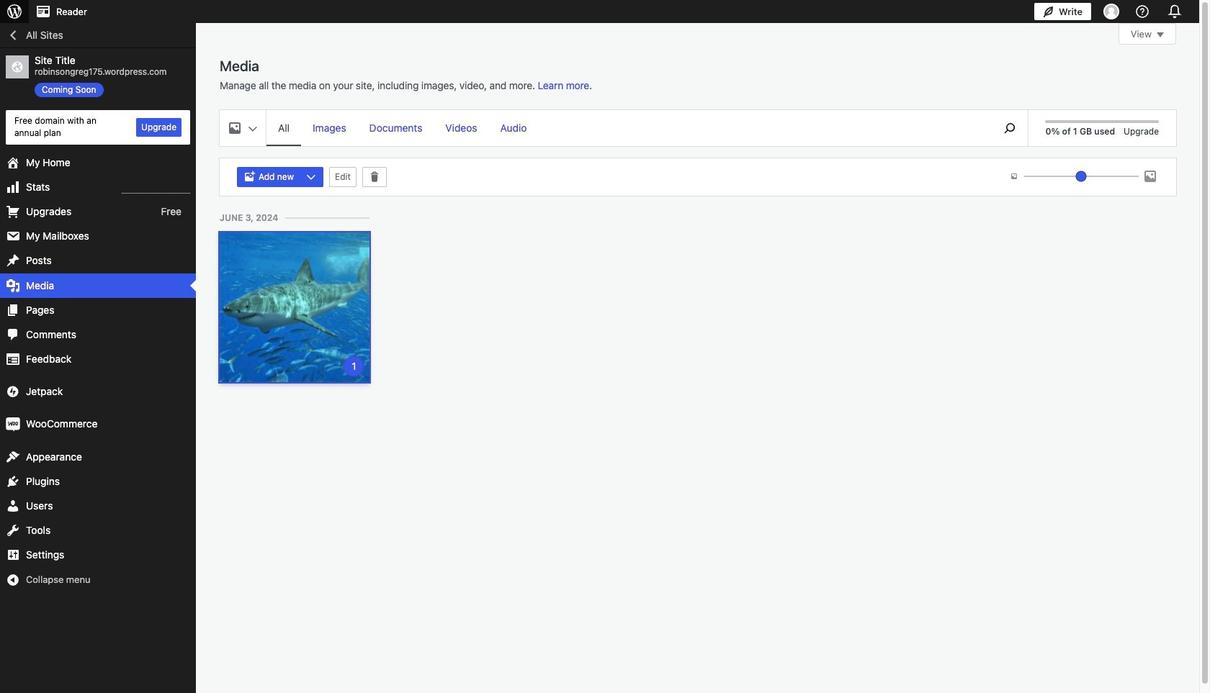 Task type: locate. For each thing, give the bounding box(es) containing it.
main content
[[220, 23, 1177, 390]]

None range field
[[1024, 170, 1139, 183]]

group
[[237, 167, 329, 187]]

1 vertical spatial img image
[[6, 418, 20, 432]]

menu
[[267, 110, 985, 146]]

closed image
[[1157, 32, 1164, 37]]

None search field
[[992, 110, 1028, 146]]

highest hourly views 0 image
[[122, 184, 190, 194]]

help image
[[1134, 3, 1151, 20]]

img image
[[6, 385, 20, 399], [6, 418, 20, 432]]

0 vertical spatial img image
[[6, 385, 20, 399]]

1 img image from the top
[[6, 385, 20, 399]]

manage your sites image
[[6, 3, 23, 20]]

2 img image from the top
[[6, 418, 20, 432]]



Task type: describe. For each thing, give the bounding box(es) containing it.
manage your notifications image
[[1165, 1, 1185, 22]]

practice outside image
[[220, 233, 370, 383]]

update your profile, personal settings, and more image
[[1103, 3, 1120, 20]]



Task type: vqa. For each thing, say whether or not it's contained in the screenshot.
My Profile icon
no



